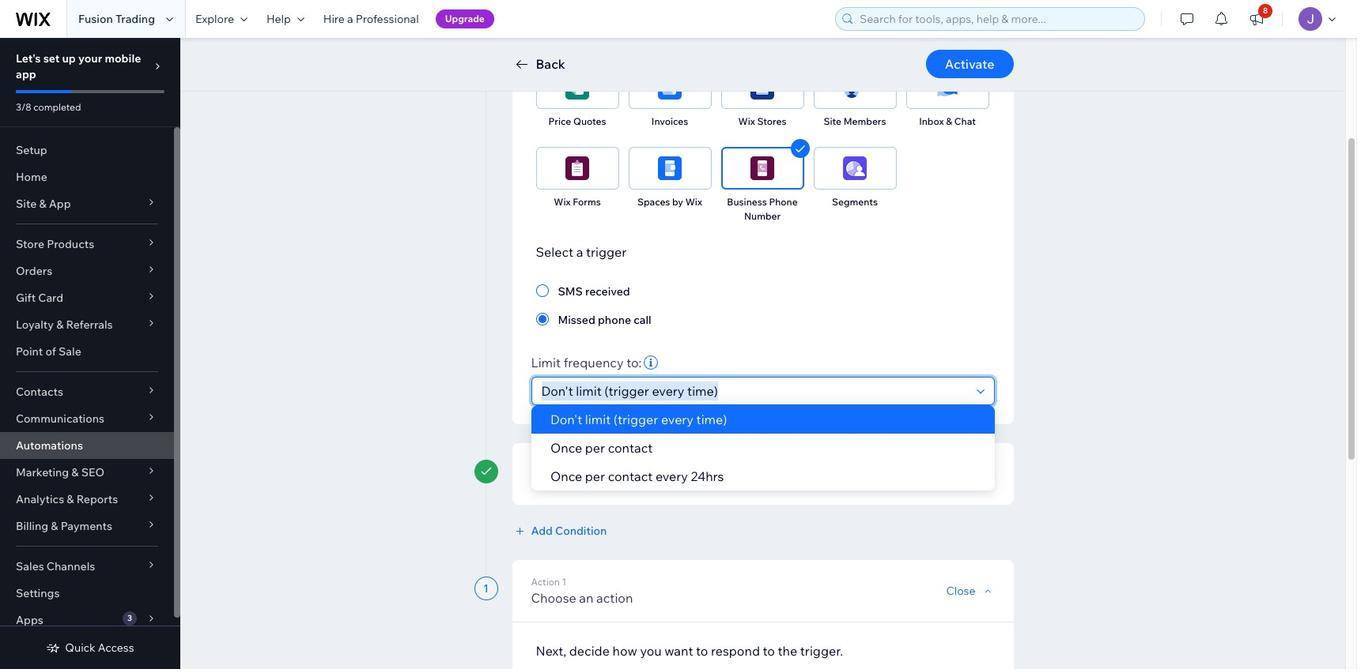 Task type: describe. For each thing, give the bounding box(es) containing it.
communications
[[16, 412, 104, 426]]

category image up wix stores
[[751, 76, 774, 100]]

limit
[[531, 355, 561, 371]]

explore
[[195, 12, 234, 26]]

price quotes
[[549, 115, 606, 127]]

1 horizontal spatial to
[[696, 644, 708, 660]]

trigger inside the timing delay: 2 hours after trigger
[[647, 474, 687, 490]]

hours
[[580, 474, 613, 490]]

see
[[634, 35, 655, 51]]

price
[[549, 115, 571, 127]]

access
[[98, 641, 134, 656]]

products
[[47, 237, 94, 252]]

app
[[49, 197, 71, 211]]

don't limit (trigger every time) option
[[531, 406, 995, 434]]

per for once per contact
[[585, 441, 605, 456]]

your
[[78, 51, 102, 66]]

marketing & seo button
[[0, 460, 174, 486]]

list box containing don't limit (trigger every time)
[[531, 406, 995, 491]]

3
[[127, 614, 132, 624]]

2
[[570, 474, 577, 490]]

action
[[531, 577, 560, 588]]

missed phone call
[[558, 313, 651, 327]]

automations link
[[0, 433, 174, 460]]

home
[[16, 170, 47, 184]]

close button
[[946, 584, 995, 599]]

back button
[[512, 55, 565, 74]]

help button
[[257, 0, 314, 38]]

marketing & seo
[[16, 466, 105, 480]]

8 button
[[1239, 0, 1274, 38]]

an inside action 1 choose an action
[[579, 591, 594, 607]]

wix for wix forms
[[554, 196, 571, 208]]

received
[[585, 285, 630, 299]]

referrals
[[66, 318, 113, 332]]

next, decide how you want to respond to the trigger.
[[536, 644, 843, 660]]

phone
[[769, 196, 798, 208]]

select for select an app to see its triggers
[[536, 35, 574, 51]]

don't
[[550, 412, 582, 428]]

1 inside action 1 choose an action
[[562, 577, 567, 588]]

contacts
[[16, 385, 63, 399]]

wix forms
[[554, 196, 601, 208]]

site & app
[[16, 197, 71, 211]]

wix for wix stores
[[738, 115, 755, 127]]

store products
[[16, 237, 94, 252]]

8
[[1263, 6, 1268, 16]]

wix stores
[[738, 115, 787, 127]]

site for site & app
[[16, 197, 37, 211]]

option group containing sms received
[[536, 282, 990, 329]]

sales
[[16, 560, 44, 574]]

hire a professional link
[[314, 0, 428, 38]]

(trigger
[[613, 412, 658, 428]]

gift card
[[16, 291, 63, 305]]

loyalty & referrals
[[16, 318, 113, 332]]

once per contact every 24hrs
[[550, 469, 724, 485]]

store products button
[[0, 231, 174, 258]]

let's
[[16, 51, 41, 66]]

hire a professional
[[323, 12, 419, 26]]

& for inbox
[[946, 115, 952, 127]]

category image up invoices
[[658, 76, 682, 100]]

limit
[[585, 412, 610, 428]]

icon image for members
[[843, 76, 867, 100]]

time)
[[696, 412, 727, 428]]

once for once per contact
[[550, 441, 582, 456]]

1 horizontal spatial wix
[[685, 196, 702, 208]]

action
[[596, 591, 633, 607]]

contact for once per contact every 24hrs
[[608, 469, 652, 485]]

close
[[946, 584, 976, 599]]

sales channels
[[16, 560, 95, 574]]

next,
[[536, 644, 566, 660]]

once for once per contact every 24hrs
[[550, 469, 582, 485]]

automations
[[16, 439, 83, 453]]

point of sale link
[[0, 339, 174, 365]]

every for time)
[[661, 412, 693, 428]]

choose
[[531, 591, 576, 607]]

quick access
[[65, 641, 134, 656]]

want
[[665, 644, 693, 660]]

respond
[[711, 644, 760, 660]]

analytics
[[16, 493, 64, 507]]

limit frequency to:
[[531, 355, 642, 371]]

to:
[[627, 355, 642, 371]]

forms
[[573, 196, 601, 208]]

0 horizontal spatial 1
[[483, 582, 489, 596]]

once per contact
[[550, 441, 652, 456]]

& for marketing
[[71, 466, 79, 480]]

category image up segments
[[843, 157, 867, 180]]

sales channels button
[[0, 554, 174, 581]]

let's set up your mobile app
[[16, 51, 141, 81]]

gift card button
[[0, 285, 174, 312]]

settings
[[16, 587, 60, 601]]

add condition
[[531, 524, 607, 539]]

& for analytics
[[67, 493, 74, 507]]

payments
[[61, 520, 112, 534]]

spaces by wix
[[637, 196, 702, 208]]

invoices
[[652, 115, 688, 127]]

contact for once per contact
[[608, 441, 652, 456]]

icon image for &
[[936, 76, 959, 100]]

Search for tools, apps, help & more... field
[[855, 8, 1140, 30]]



Task type: locate. For each thing, give the bounding box(es) containing it.
setup link
[[0, 137, 174, 164]]

number
[[744, 210, 781, 222]]

help
[[267, 12, 291, 26]]

wix left stores on the top of page
[[738, 115, 755, 127]]

icon image down activate
[[936, 76, 959, 100]]

site for site members
[[824, 115, 842, 127]]

condition
[[555, 524, 607, 539]]

an
[[576, 35, 591, 51], [579, 591, 594, 607]]

contact down once per contact
[[608, 469, 652, 485]]

icon image
[[843, 76, 867, 100], [936, 76, 959, 100]]

site & app button
[[0, 191, 174, 218]]

loyalty & referrals button
[[0, 312, 174, 339]]

site members
[[824, 115, 886, 127]]

1 select from the top
[[536, 35, 574, 51]]

app inside let's set up your mobile app
[[16, 67, 36, 81]]

& for loyalty
[[56, 318, 64, 332]]

card
[[38, 291, 63, 305]]

trigger.
[[800, 644, 843, 660]]

quick access button
[[46, 641, 134, 656]]

2 horizontal spatial wix
[[738, 115, 755, 127]]

a for hire
[[347, 12, 353, 26]]

0 vertical spatial every
[[661, 412, 693, 428]]

per right 2
[[585, 469, 605, 485]]

category image up business
[[751, 157, 774, 180]]

1 contact from the top
[[608, 441, 652, 456]]

site left members
[[824, 115, 842, 127]]

a for select
[[576, 244, 583, 260]]

category image
[[658, 76, 682, 100], [751, 76, 774, 100], [658, 157, 682, 180], [843, 157, 867, 180]]

contact down (trigger at the left bottom of page
[[608, 441, 652, 456]]

1 icon image from the left
[[843, 76, 867, 100]]

back
[[536, 56, 565, 72]]

contact
[[608, 441, 652, 456], [608, 469, 652, 485]]

fusion trading
[[78, 12, 155, 26]]

1 right the action
[[562, 577, 567, 588]]

&
[[946, 115, 952, 127], [39, 197, 46, 211], [56, 318, 64, 332], [71, 466, 79, 480], [67, 493, 74, 507], [51, 520, 58, 534]]

& right billing
[[51, 520, 58, 534]]

analytics & reports
[[16, 493, 118, 507]]

don't limit (trigger every time)
[[550, 412, 727, 428]]

& inside site & app dropdown button
[[39, 197, 46, 211]]

site
[[824, 115, 842, 127], [16, 197, 37, 211]]

1 vertical spatial app
[[16, 67, 36, 81]]

2 select from the top
[[536, 244, 574, 260]]

site down home
[[16, 197, 37, 211]]

phone
[[598, 313, 631, 327]]

delay:
[[531, 474, 567, 490]]

app
[[594, 35, 616, 51], [16, 67, 36, 81]]

& for billing
[[51, 520, 58, 534]]

action 1 choose an action
[[531, 577, 633, 607]]

the
[[778, 644, 797, 660]]

wix
[[738, 115, 755, 127], [554, 196, 571, 208], [685, 196, 702, 208]]

3/8 completed
[[16, 101, 81, 113]]

per down limit
[[585, 441, 605, 456]]

0 vertical spatial once
[[550, 441, 582, 456]]

1
[[562, 577, 567, 588], [483, 582, 489, 596]]

you
[[640, 644, 662, 660]]

category image for wix
[[566, 157, 589, 180]]

1 horizontal spatial app
[[594, 35, 616, 51]]

every for 24hrs
[[655, 469, 688, 485]]

1 vertical spatial an
[[579, 591, 594, 607]]

1 vertical spatial a
[[576, 244, 583, 260]]

upgrade button
[[436, 9, 494, 28]]

apps
[[16, 614, 43, 628]]

1 vertical spatial once
[[550, 469, 582, 485]]

1 vertical spatial every
[[655, 469, 688, 485]]

category image
[[566, 76, 589, 100], [566, 157, 589, 180], [751, 157, 774, 180]]

sale
[[59, 345, 81, 359]]

app left see
[[594, 35, 616, 51]]

a up 'sms' on the left
[[576, 244, 583, 260]]

& left seo
[[71, 466, 79, 480]]

1 per from the top
[[585, 441, 605, 456]]

billing
[[16, 520, 48, 534]]

settings link
[[0, 581, 174, 607]]

segments
[[832, 196, 878, 208]]

2 per from the top
[[585, 469, 605, 485]]

trading
[[115, 12, 155, 26]]

trigger up received
[[586, 244, 627, 260]]

0 vertical spatial contact
[[608, 441, 652, 456]]

1 vertical spatial contact
[[608, 469, 652, 485]]

1 horizontal spatial a
[[576, 244, 583, 260]]

to left the at the bottom
[[763, 644, 775, 660]]

stores
[[757, 115, 787, 127]]

per for once per contact every 24hrs
[[585, 469, 605, 485]]

select an app to see its triggers
[[536, 35, 722, 51]]

call
[[634, 313, 651, 327]]

3/8
[[16, 101, 31, 113]]

& left the chat
[[946, 115, 952, 127]]

option group
[[536, 282, 990, 329]]

1 horizontal spatial icon image
[[936, 76, 959, 100]]

& left reports
[[67, 493, 74, 507]]

1 vertical spatial select
[[536, 244, 574, 260]]

up
[[62, 51, 76, 66]]

1 vertical spatial trigger
[[647, 474, 687, 490]]

inbox & chat
[[919, 115, 976, 127]]

loyalty
[[16, 318, 54, 332]]

orders
[[16, 264, 52, 278]]

add
[[531, 524, 553, 539]]

select for select a trigger
[[536, 244, 574, 260]]

sms
[[558, 285, 583, 299]]

billing & payments
[[16, 520, 112, 534]]

0 vertical spatial trigger
[[586, 244, 627, 260]]

& inside marketing & seo popup button
[[71, 466, 79, 480]]

0 vertical spatial a
[[347, 12, 353, 26]]

0 vertical spatial per
[[585, 441, 605, 456]]

to right want
[[696, 644, 708, 660]]

app down let's
[[16, 67, 36, 81]]

missed
[[558, 313, 595, 327]]

0 horizontal spatial icon image
[[843, 76, 867, 100]]

activate button
[[926, 50, 1014, 78]]

sidebar element
[[0, 38, 180, 670]]

0 horizontal spatial a
[[347, 12, 353, 26]]

set
[[43, 51, 60, 66]]

1 horizontal spatial site
[[824, 115, 842, 127]]

select up 'sms' on the left
[[536, 244, 574, 260]]

how
[[613, 644, 637, 660]]

category image up 'price quotes'
[[566, 76, 589, 100]]

chat
[[955, 115, 976, 127]]

business phone number
[[727, 196, 798, 222]]

triggers
[[675, 35, 722, 51]]

once
[[550, 441, 582, 456], [550, 469, 582, 485]]

hire
[[323, 12, 345, 26]]

store
[[16, 237, 44, 252]]

2 once from the top
[[550, 469, 582, 485]]

every left time)
[[661, 412, 693, 428]]

1 once from the top
[[550, 441, 582, 456]]

inbox
[[919, 115, 944, 127]]

setup
[[16, 143, 47, 157]]

trigger right "after" at the bottom
[[647, 474, 687, 490]]

quotes
[[573, 115, 606, 127]]

activate
[[945, 56, 995, 72]]

wix right by
[[685, 196, 702, 208]]

professional
[[356, 12, 419, 26]]

communications button
[[0, 406, 174, 433]]

2 contact from the top
[[608, 469, 652, 485]]

select
[[536, 35, 574, 51], [536, 244, 574, 260]]

category image up spaces by wix
[[658, 157, 682, 180]]

& inside billing & payments popup button
[[51, 520, 58, 534]]

every left '24hrs'
[[655, 469, 688, 485]]

icon image up site members
[[843, 76, 867, 100]]

trigger
[[586, 244, 627, 260], [647, 474, 687, 490]]

fusion
[[78, 12, 113, 26]]

0 vertical spatial an
[[576, 35, 591, 51]]

0 vertical spatial select
[[536, 35, 574, 51]]

& for site
[[39, 197, 46, 211]]

gift
[[16, 291, 36, 305]]

site inside site & app dropdown button
[[16, 197, 37, 211]]

0 vertical spatial app
[[594, 35, 616, 51]]

point
[[16, 345, 43, 359]]

contacts button
[[0, 379, 174, 406]]

& left app
[[39, 197, 46, 211]]

a right hire
[[347, 12, 353, 26]]

category image for business
[[751, 157, 774, 180]]

0 horizontal spatial to
[[619, 35, 631, 51]]

2 icon image from the left
[[936, 76, 959, 100]]

timing delay: 2 hours after trigger
[[531, 460, 687, 490]]

2 horizontal spatial to
[[763, 644, 775, 660]]

to left see
[[619, 35, 631, 51]]

after
[[616, 474, 644, 490]]

0 horizontal spatial app
[[16, 67, 36, 81]]

wix left forms
[[554, 196, 571, 208]]

every inside option
[[661, 412, 693, 428]]

0 vertical spatial site
[[824, 115, 842, 127]]

select up back
[[536, 35, 574, 51]]

0 horizontal spatial site
[[16, 197, 37, 211]]

None field
[[537, 378, 972, 405]]

an left see
[[576, 35, 591, 51]]

& inside loyalty & referrals popup button
[[56, 318, 64, 332]]

spaces
[[637, 196, 670, 208]]

0 horizontal spatial trigger
[[586, 244, 627, 260]]

decide
[[569, 644, 610, 660]]

& inside analytics & reports dropdown button
[[67, 493, 74, 507]]

1 vertical spatial per
[[585, 469, 605, 485]]

1 left the action
[[483, 582, 489, 596]]

an left the action
[[579, 591, 594, 607]]

& right loyalty
[[56, 318, 64, 332]]

mobile
[[105, 51, 141, 66]]

1 horizontal spatial trigger
[[647, 474, 687, 490]]

1 vertical spatial site
[[16, 197, 37, 211]]

list box
[[531, 406, 995, 491]]

1 horizontal spatial 1
[[562, 577, 567, 588]]

frequency
[[564, 355, 624, 371]]

category image up wix forms
[[566, 157, 589, 180]]

0 horizontal spatial wix
[[554, 196, 571, 208]]



Task type: vqa. For each thing, say whether or not it's contained in the screenshot.
date
no



